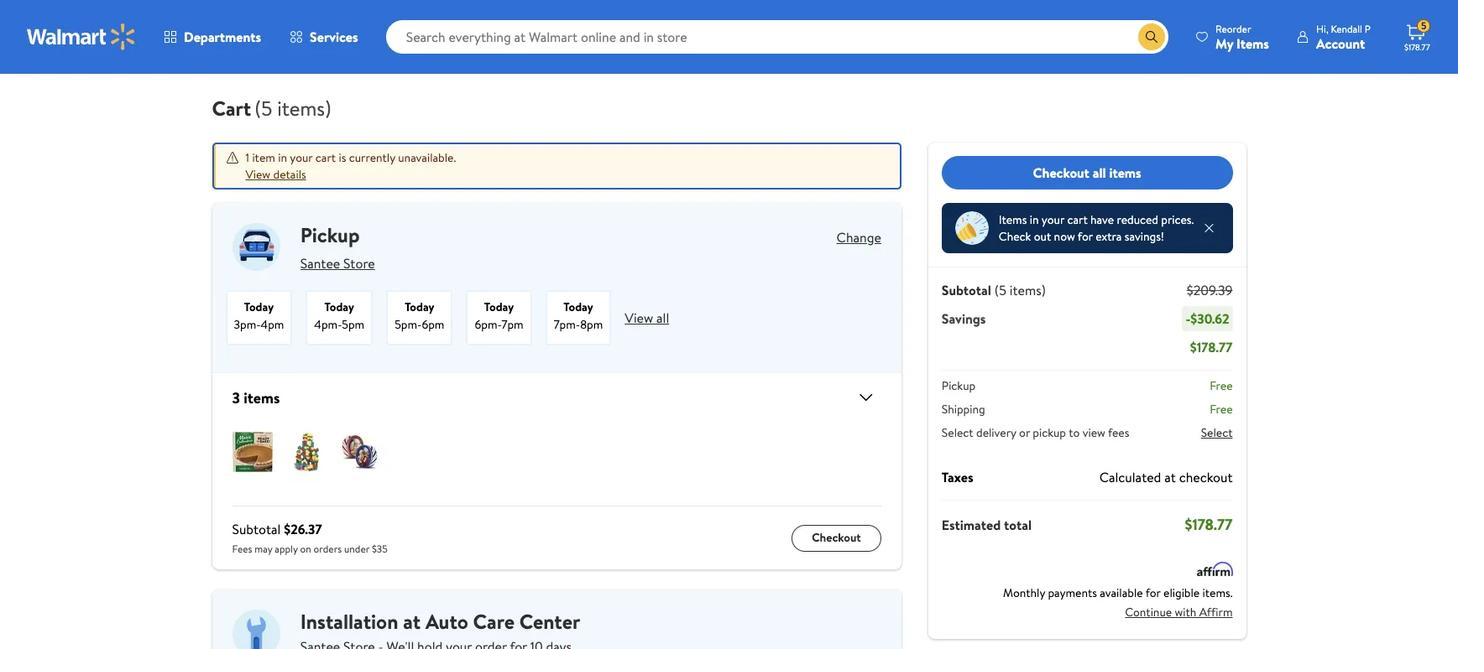 Task type: vqa. For each thing, say whether or not it's contained in the screenshot.


Task type: describe. For each thing, give the bounding box(es) containing it.
details
[[273, 166, 306, 183]]

select for select button
[[1201, 425, 1233, 442]]

calculated
[[1100, 468, 1161, 487]]

savings
[[942, 310, 986, 328]]

services button
[[275, 17, 372, 57]]

(5 for subtotal
[[995, 281, 1007, 300]]

savings!
[[1125, 228, 1164, 245]]

view all button
[[625, 309, 669, 327]]

items) for subtotal (5 items)
[[1010, 281, 1046, 300]]

calculated at checkout
[[1100, 468, 1233, 487]]

payments
[[1048, 585, 1097, 602]]

7pm
[[502, 317, 524, 333]]

sam's choice butter christmas cookies, 12 oz with addon services image
[[340, 432, 380, 473]]

today for 6pm
[[405, 299, 434, 316]]

or
[[1019, 425, 1030, 442]]

4pm-
[[314, 317, 342, 333]]

3
[[232, 387, 240, 408]]

1 horizontal spatial pickup
[[942, 378, 976, 395]]

eligible
[[1164, 585, 1200, 602]]

have
[[1091, 212, 1114, 228]]

your inside 1 item in your cart is currently unavailable. view details
[[290, 149, 313, 166]]

store
[[343, 254, 375, 273]]

center
[[519, 608, 580, 636]]

subtotal for subtotal $26.37 fees may apply on orders under $35
[[232, 521, 281, 539]]

santee
[[300, 254, 340, 273]]

may
[[255, 542, 272, 557]]

for inside monthly payments available for eligible items. continue with affirm
[[1146, 585, 1161, 602]]

-
[[1186, 310, 1191, 328]]

checkout all items
[[1033, 164, 1142, 182]]

3pm-
[[234, 317, 261, 333]]

delivery
[[976, 425, 1016, 442]]

today for 8pm
[[564, 299, 593, 316]]

today 4pm-5pm
[[314, 299, 365, 333]]

today 6pm-7pm
[[475, 299, 524, 333]]

1 vertical spatial items
[[244, 387, 280, 408]]

prices.
[[1161, 212, 1194, 228]]

today for 7pm
[[484, 299, 514, 316]]

in inside 1 item in your cart is currently unavailable. view details
[[278, 149, 287, 166]]

1 vertical spatial view
[[625, 309, 653, 327]]

fees
[[1108, 425, 1130, 442]]

affirm
[[1200, 604, 1233, 621]]

is
[[339, 149, 346, 166]]

kendall
[[1331, 21, 1363, 36]]

monthly payments available for eligible items. continue with affirm
[[1003, 585, 1233, 621]]

clear search field text image
[[1118, 30, 1132, 43]]

select for select delivery or pickup to view fees
[[942, 425, 974, 442]]

affirm image
[[1197, 563, 1233, 577]]

santee store
[[300, 254, 375, 273]]

today 7pm-8pm
[[554, 299, 603, 333]]

estimated
[[942, 516, 1001, 534]]

8pm
[[580, 317, 603, 333]]

items inside the items in your cart have reduced prices. check out now for extra savings!
[[999, 212, 1027, 228]]

services
[[310, 28, 358, 46]]

marie callender's pumpkin pie, 36 oz (frozen) with addon services image
[[232, 432, 272, 473]]

walmart image
[[27, 24, 136, 50]]

monthly
[[1003, 585, 1045, 602]]

hi,
[[1316, 21, 1329, 36]]

items in your cart have reduced prices. check out now for extra savings!
[[999, 212, 1194, 245]]

today for 4pm
[[244, 299, 274, 316]]

alert containing 1 item in your cart is currently unavailable.
[[212, 143, 902, 190]]

1 vertical spatial $178.77
[[1190, 338, 1233, 357]]

free for pickup
[[1210, 378, 1233, 395]]

7pm-
[[554, 317, 580, 333]]

account
[[1316, 34, 1365, 52]]

(5 for cart
[[255, 94, 272, 123]]

$30.62
[[1191, 310, 1230, 328]]

hi, kendall p account
[[1316, 21, 1371, 52]]

care
[[473, 608, 515, 636]]

1
[[246, 149, 249, 166]]

checkout for checkout all items
[[1033, 164, 1090, 182]]

pickup
[[1033, 425, 1066, 442]]

continue with affirm link
[[1125, 599, 1233, 626]]

checkout
[[1179, 468, 1233, 487]]

today 3pm-4pm
[[234, 299, 284, 333]]

0 vertical spatial $178.77
[[1405, 41, 1430, 53]]

5pm
[[342, 317, 365, 333]]

cart
[[212, 94, 251, 123]]

search icon image
[[1145, 30, 1159, 44]]

with
[[1175, 604, 1197, 621]]

santee store button
[[300, 250, 375, 277]]



Task type: locate. For each thing, give the bounding box(es) containing it.
close nudge image
[[1203, 222, 1216, 235]]

at left checkout
[[1165, 468, 1176, 487]]

apply
[[275, 542, 298, 557]]

2 select from the left
[[1201, 425, 1233, 442]]

1 horizontal spatial (5
[[995, 281, 1007, 300]]

today up 4pm-
[[325, 299, 354, 316]]

fees
[[232, 542, 252, 557]]

my
[[1216, 34, 1234, 52]]

5 today from the left
[[564, 299, 593, 316]]

in left now
[[1030, 212, 1039, 228]]

today inside today 4pm-5pm
[[325, 299, 354, 316]]

all for checkout
[[1093, 164, 1106, 182]]

auto
[[426, 608, 468, 636]]

1 vertical spatial for
[[1146, 585, 1161, 602]]

0 horizontal spatial items
[[244, 387, 280, 408]]

0 vertical spatial free
[[1210, 378, 1233, 395]]

5
[[1421, 19, 1427, 33]]

in inside the items in your cart have reduced prices. check out now for extra savings!
[[1030, 212, 1039, 228]]

1 horizontal spatial for
[[1146, 585, 1161, 602]]

6pm
[[422, 317, 444, 333]]

departments button
[[149, 17, 275, 57]]

$178.77 up the affirm image
[[1185, 515, 1233, 536]]

1 horizontal spatial select
[[1201, 425, 1233, 442]]

estimated total
[[942, 516, 1032, 534]]

1 horizontal spatial all
[[1093, 164, 1106, 182]]

items)
[[277, 94, 331, 123], [1010, 281, 1046, 300]]

1 vertical spatial subtotal
[[232, 521, 281, 539]]

5 $178.77
[[1405, 19, 1430, 53]]

your right check
[[1042, 212, 1065, 228]]

0 vertical spatial view
[[246, 166, 270, 183]]

3 items
[[232, 387, 280, 408]]

for up continue on the bottom right of page
[[1146, 585, 1161, 602]]

free for shipping
[[1210, 401, 1233, 418]]

for right now
[[1078, 228, 1093, 245]]

items right 3
[[244, 387, 280, 408]]

(5
[[255, 94, 272, 123], [995, 281, 1007, 300]]

0 horizontal spatial items
[[999, 212, 1027, 228]]

1 horizontal spatial checkout
[[1033, 164, 1090, 182]]

view
[[246, 166, 270, 183], [625, 309, 653, 327]]

1 horizontal spatial in
[[1030, 212, 1039, 228]]

out
[[1034, 228, 1051, 245]]

3 today from the left
[[405, 299, 434, 316]]

checkout
[[1033, 164, 1090, 182], [812, 530, 861, 547]]

0 vertical spatial checkout
[[1033, 164, 1090, 182]]

change
[[837, 228, 881, 247]]

items inside button
[[1109, 164, 1142, 182]]

4pm
[[261, 317, 284, 333]]

1 vertical spatial at
[[403, 608, 421, 636]]

cart left is
[[316, 149, 336, 166]]

on
[[300, 542, 311, 557]]

pickup up the santee store
[[300, 221, 360, 249]]

5pm-
[[395, 317, 422, 333]]

cart (5 items)
[[212, 94, 331, 123]]

checkout all items button
[[942, 156, 1233, 190]]

change button
[[837, 228, 881, 247]]

melissa & doug wooden building blocks set - 100 blocks in 4 colors and 9 shapes - fsc-certified materials with addon services image
[[286, 432, 326, 473]]

view inside 1 item in your cart is currently unavailable. view details
[[246, 166, 270, 183]]

1 vertical spatial free
[[1210, 401, 1233, 418]]

today up 7pm-
[[564, 299, 593, 316]]

1 vertical spatial in
[[1030, 212, 1039, 228]]

all inside button
[[1093, 164, 1106, 182]]

6pm-
[[475, 317, 502, 333]]

subtotal
[[942, 281, 991, 300], [232, 521, 281, 539]]

taxes
[[942, 468, 973, 487]]

items) for cart (5 items)
[[277, 94, 331, 123]]

2 vertical spatial $178.77
[[1185, 515, 1233, 536]]

-$30.62
[[1186, 310, 1230, 328]]

reduced price image
[[955, 212, 989, 245]]

1 vertical spatial items)
[[1010, 281, 1046, 300]]

0 horizontal spatial your
[[290, 149, 313, 166]]

2 today from the left
[[325, 299, 354, 316]]

0 vertical spatial items)
[[277, 94, 331, 123]]

all up have
[[1093, 164, 1106, 182]]

0 horizontal spatial view
[[246, 166, 270, 183]]

alert
[[212, 143, 902, 190]]

0 horizontal spatial in
[[278, 149, 287, 166]]

0 vertical spatial items
[[1237, 34, 1269, 52]]

0 horizontal spatial pickup
[[300, 221, 360, 249]]

$26.37
[[284, 521, 322, 539]]

reduced
[[1117, 212, 1159, 228]]

1 free from the top
[[1210, 378, 1233, 395]]

0 horizontal spatial subtotal
[[232, 521, 281, 539]]

items) down check
[[1010, 281, 1046, 300]]

at
[[1165, 468, 1176, 487], [403, 608, 421, 636]]

0 vertical spatial cart
[[316, 149, 336, 166]]

for inside the items in your cart have reduced prices. check out now for extra savings!
[[1078, 228, 1093, 245]]

1 vertical spatial items
[[999, 212, 1027, 228]]

today inside today 7pm-8pm
[[564, 299, 593, 316]]

0 vertical spatial all
[[1093, 164, 1106, 182]]

4 today from the left
[[484, 299, 514, 316]]

0 horizontal spatial at
[[403, 608, 421, 636]]

all
[[1093, 164, 1106, 182], [657, 309, 669, 327]]

items up reduced
[[1109, 164, 1142, 182]]

your inside the items in your cart have reduced prices. check out now for extra savings!
[[1042, 212, 1065, 228]]

orders
[[314, 542, 342, 557]]

1 vertical spatial checkout
[[812, 530, 861, 547]]

for
[[1078, 228, 1093, 245], [1146, 585, 1161, 602]]

checkout inside 'button'
[[812, 530, 861, 547]]

unavailable.
[[398, 149, 456, 166]]

checkout button
[[792, 525, 881, 552]]

1 horizontal spatial subtotal
[[942, 281, 991, 300]]

installation
[[300, 608, 398, 636]]

today up 6pm-
[[484, 299, 514, 316]]

$209.39
[[1187, 281, 1233, 300]]

(5 down check
[[995, 281, 1007, 300]]

all right the 8pm
[[657, 309, 669, 327]]

item
[[252, 149, 275, 166]]

departments
[[184, 28, 261, 46]]

items
[[1237, 34, 1269, 52], [999, 212, 1027, 228]]

to
[[1069, 425, 1080, 442]]

0 horizontal spatial select
[[942, 425, 974, 442]]

total
[[1004, 516, 1032, 534]]

1 horizontal spatial items)
[[1010, 281, 1046, 300]]

1 vertical spatial cart
[[1067, 212, 1088, 228]]

view right the 8pm
[[625, 309, 653, 327]]

view all
[[625, 309, 669, 327]]

select up checkout
[[1201, 425, 1233, 442]]

0 vertical spatial pickup
[[300, 221, 360, 249]]

0 horizontal spatial cart
[[316, 149, 336, 166]]

0 horizontal spatial items)
[[277, 94, 331, 123]]

1 vertical spatial your
[[1042, 212, 1065, 228]]

in right item
[[278, 149, 287, 166]]

today 5pm-6pm
[[395, 299, 444, 333]]

Search search field
[[386, 20, 1169, 54]]

1 horizontal spatial at
[[1165, 468, 1176, 487]]

today up 3pm-
[[244, 299, 274, 316]]

shipping
[[942, 401, 985, 418]]

$178.77
[[1405, 41, 1430, 53], [1190, 338, 1233, 357], [1185, 515, 1233, 536]]

today inside today 5pm-6pm
[[405, 299, 434, 316]]

at left auto
[[403, 608, 421, 636]]

$178.77 down 5 in the right top of the page
[[1405, 41, 1430, 53]]

at for installation
[[403, 608, 421, 636]]

0 vertical spatial in
[[278, 149, 287, 166]]

now
[[1054, 228, 1075, 245]]

reorder my items
[[1216, 21, 1269, 52]]

extra
[[1096, 228, 1122, 245]]

subtotal up may
[[232, 521, 281, 539]]

view all items image
[[850, 388, 876, 408]]

select
[[942, 425, 974, 442], [1201, 425, 1233, 442]]

0 horizontal spatial for
[[1078, 228, 1093, 245]]

pickup up shipping
[[942, 378, 976, 395]]

cart
[[316, 149, 336, 166], [1067, 212, 1088, 228]]

1 horizontal spatial items
[[1237, 34, 1269, 52]]

cart inside the items in your cart have reduced prices. check out now for extra savings!
[[1067, 212, 1088, 228]]

p
[[1365, 21, 1371, 36]]

items
[[1109, 164, 1142, 182], [244, 387, 280, 408]]

items) up details
[[277, 94, 331, 123]]

view details button
[[246, 166, 306, 183]]

cart inside 1 item in your cart is currently unavailable. view details
[[316, 149, 336, 166]]

checkout inside button
[[1033, 164, 1090, 182]]

items inside reorder my items
[[1237, 34, 1269, 52]]

available
[[1100, 585, 1143, 602]]

1 horizontal spatial cart
[[1067, 212, 1088, 228]]

1 vertical spatial pickup
[[942, 378, 976, 395]]

items left out
[[999, 212, 1027, 228]]

0 vertical spatial your
[[290, 149, 313, 166]]

(5 right the cart
[[255, 94, 272, 123]]

1 item in your cart is currently unavailable. view details
[[246, 149, 456, 183]]

1 vertical spatial (5
[[995, 281, 1007, 300]]

select down shipping
[[942, 425, 974, 442]]

0 horizontal spatial checkout
[[812, 530, 861, 547]]

currently
[[349, 149, 395, 166]]

subtotal $26.37 fees may apply on orders under $35
[[232, 521, 388, 557]]

1 vertical spatial all
[[657, 309, 669, 327]]

subtotal up savings
[[942, 281, 991, 300]]

Walmart Site-Wide search field
[[386, 20, 1169, 54]]

subtotal for subtotal (5 items)
[[942, 281, 991, 300]]

view
[[1083, 425, 1106, 442]]

subtotal (5 items)
[[942, 281, 1046, 300]]

$178.77 down $30.62 at right
[[1190, 338, 1233, 357]]

0 vertical spatial at
[[1165, 468, 1176, 487]]

$35
[[372, 542, 388, 557]]

reorder
[[1216, 21, 1251, 36]]

1 select from the left
[[942, 425, 974, 442]]

fulfillment logo image
[[232, 610, 280, 650]]

all for view
[[657, 309, 669, 327]]

in
[[278, 149, 287, 166], [1030, 212, 1039, 228]]

today inside today 3pm-4pm
[[244, 299, 274, 316]]

1 today from the left
[[244, 299, 274, 316]]

2 free from the top
[[1210, 401, 1233, 418]]

select delivery or pickup to view fees
[[942, 425, 1130, 442]]

0 horizontal spatial (5
[[255, 94, 272, 123]]

1 horizontal spatial view
[[625, 309, 653, 327]]

0 vertical spatial items
[[1109, 164, 1142, 182]]

today inside the today 6pm-7pm
[[484, 299, 514, 316]]

at for calculated
[[1165, 468, 1176, 487]]

check
[[999, 228, 1031, 245]]

0 vertical spatial (5
[[255, 94, 272, 123]]

today for 5pm
[[325, 299, 354, 316]]

0 vertical spatial for
[[1078, 228, 1093, 245]]

0 horizontal spatial all
[[657, 309, 669, 327]]

your right item
[[290, 149, 313, 166]]

continue
[[1125, 604, 1172, 621]]

0 vertical spatial subtotal
[[942, 281, 991, 300]]

select button
[[1201, 425, 1233, 442]]

1 horizontal spatial items
[[1109, 164, 1142, 182]]

items.
[[1203, 585, 1233, 602]]

items right my
[[1237, 34, 1269, 52]]

view left details
[[246, 166, 270, 183]]

checkout for checkout
[[812, 530, 861, 547]]

today up 5pm-
[[405, 299, 434, 316]]

1 horizontal spatial your
[[1042, 212, 1065, 228]]

subtotal inside subtotal $26.37 fees may apply on orders under $35
[[232, 521, 281, 539]]

under
[[344, 542, 369, 557]]

cart left have
[[1067, 212, 1088, 228]]



